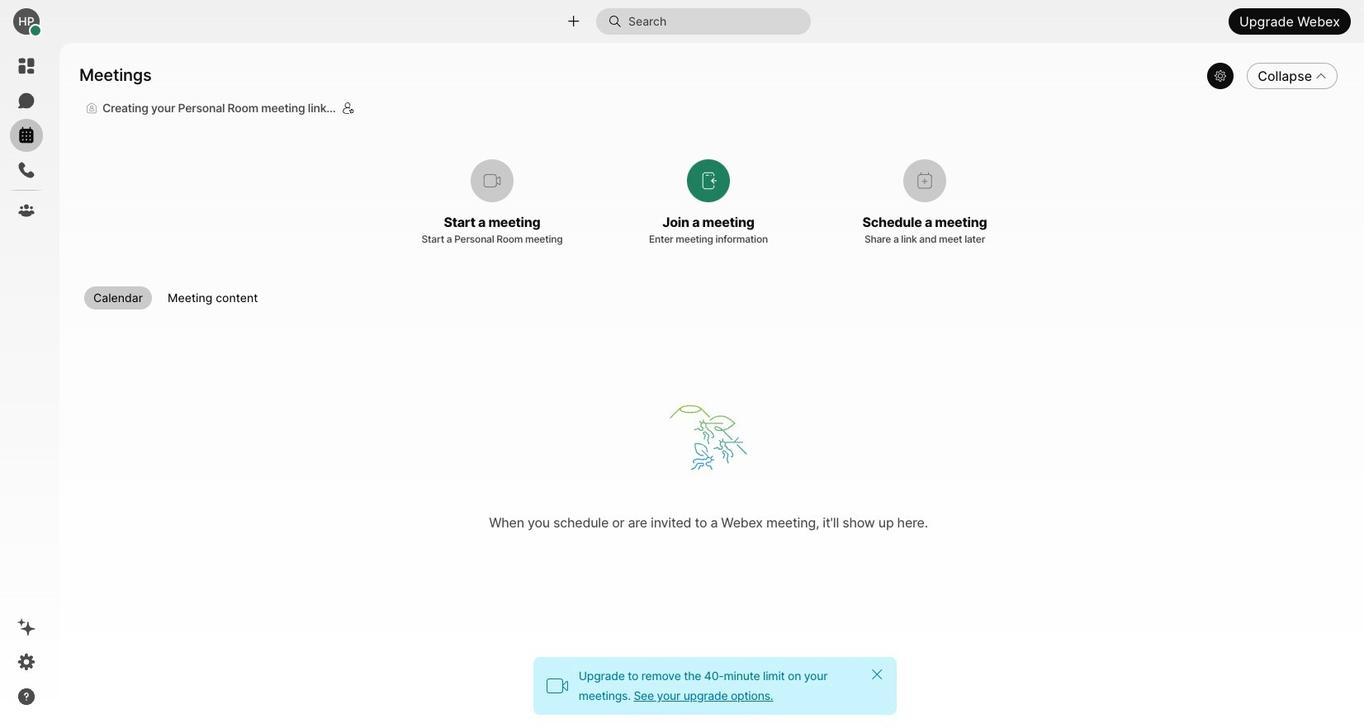 Task type: describe. For each thing, give the bounding box(es) containing it.
cancel_16 image
[[871, 668, 884, 681]]



Task type: vqa. For each thing, say whether or not it's contained in the screenshot.
Describe the team text box
no



Task type: locate. For each thing, give the bounding box(es) containing it.
camera_28 image
[[546, 675, 569, 698]]

navigation
[[0, 43, 53, 728]]

webex tab list
[[10, 50, 43, 227]]



